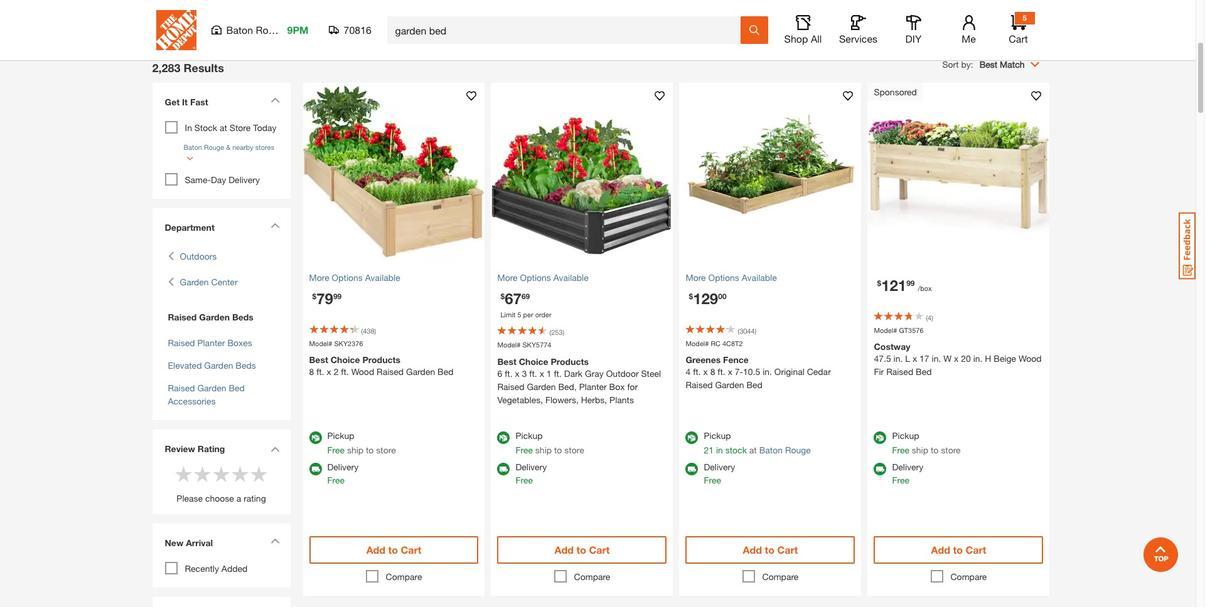 Task type: locate. For each thing, give the bounding box(es) containing it.
4 inside greenes fence 4 ft. x 8 ft. x 7-10.5 in. original cedar raised garden bed
[[686, 367, 691, 377]]

1 more options available link from the left
[[309, 271, 479, 284]]

1 horizontal spatial options
[[520, 272, 551, 283]]

greenes fence
[[650, 9, 709, 20]]

new arrival link
[[159, 530, 284, 559]]

by:
[[961, 59, 974, 69]]

4 ft. x 8 ft. x 7-10.5 in. original cedar raised garden bed image
[[680, 83, 862, 265]]

more options available link up ( 438 )
[[309, 271, 479, 284]]

1 star symbol image from the left
[[212, 465, 231, 484]]

cedar right original
[[807, 367, 831, 377]]

more up 129
[[686, 272, 706, 283]]

$ 129 00
[[689, 290, 727, 307]]

$ 121 99 /box
[[877, 277, 932, 294]]

3 more from the left
[[686, 272, 706, 283]]

raised up accessories
[[168, 383, 195, 393]]

pickup 21 in stock at baton rouge
[[704, 430, 811, 455]]

20
[[961, 353, 971, 364]]

cart for limit
[[589, 544, 610, 556]]

more options available up 69
[[498, 272, 589, 283]]

0 vertical spatial raised garden beds
[[162, 9, 221, 33]]

1 back caret image from the top
[[168, 250, 174, 263]]

1 vertical spatial 4
[[686, 367, 691, 377]]

1 horizontal spatial available
[[554, 272, 589, 283]]

1 horizontal spatial greenes
[[686, 355, 721, 365]]

planter up 70816
[[355, 9, 383, 20]]

1 pickup free ship to store from the left
[[327, 430, 396, 455]]

star symbol image up the please choose a rating
[[212, 465, 231, 484]]

( up 'sky2376'
[[361, 327, 363, 335]]

$ up the model# sky2376
[[312, 292, 317, 301]]

model# for 129
[[686, 339, 709, 348]]

2 caret icon image from the top
[[270, 223, 280, 228]]

beds down center
[[232, 312, 254, 322]]

0 horizontal spatial wood
[[351, 367, 374, 377]]

2 horizontal spatial more
[[686, 272, 706, 283]]

3044
[[740, 327, 755, 335]]

sponsored
[[874, 86, 917, 97]]

add to cart
[[366, 544, 421, 556], [555, 544, 610, 556], [743, 544, 798, 556], [931, 544, 986, 556]]

at right "stock"
[[750, 445, 757, 455]]

1 available from the left
[[365, 272, 400, 283]]

caret icon image inside the new arrival link
[[270, 538, 280, 544]]

0 horizontal spatial more
[[309, 272, 329, 283]]

model# left rc
[[686, 339, 709, 348]]

1 horizontal spatial 99
[[907, 278, 915, 288]]

2 horizontal spatial store
[[941, 445, 961, 455]]

$ left 00
[[689, 292, 693, 301]]

1 vertical spatial greenes
[[686, 355, 721, 365]]

choice inside best choice products 6 ft. x 3 ft. x 1 ft. dark gray outdoor steel raised garden bed, planter box for vegetables, flowers, herbs, plants
[[519, 356, 548, 367]]

pickup free ship to store for limit
[[516, 430, 584, 455]]

back caret image left outdoors
[[168, 250, 174, 263]]

raised planter boxes link right the 9pm
[[321, 0, 387, 34]]

at
[[220, 122, 227, 133], [750, 445, 757, 455]]

1 horizontal spatial products
[[499, 22, 534, 33]]

more options available link up 00
[[686, 271, 855, 284]]

greenes for greenes fence 4 ft. x 8 ft. x 7-10.5 in. original cedar raised garden bed
[[686, 355, 721, 365]]

more options available up 00
[[686, 272, 777, 283]]

caret icon image inside get it fast link
[[270, 97, 280, 103]]

pickup free ship to store
[[327, 430, 396, 455], [516, 430, 584, 455], [892, 430, 961, 455]]

0 horizontal spatial 4
[[686, 367, 691, 377]]

more options available for 129
[[686, 272, 777, 283]]

add to cart button for 129
[[686, 536, 855, 564]]

day
[[211, 174, 226, 185]]

available for pickup image for 79
[[309, 432, 322, 444]]

0 vertical spatial raised planter boxes
[[326, 9, 383, 33]]

raised down "l"
[[887, 367, 914, 377]]

products inside best choice products 8 ft. x 2 ft. wood raised garden bed
[[363, 355, 401, 365]]

x left 1
[[540, 368, 544, 379]]

0 horizontal spatial pickup free ship to store
[[327, 430, 396, 455]]

in. left "l"
[[894, 353, 903, 364]]

2,283
[[152, 61, 181, 74]]

x inside best choice products 8 ft. x 2 ft. wood raised garden bed
[[327, 367, 331, 377]]

1 add to cart from the left
[[366, 544, 421, 556]]

available for pickup image for limit
[[498, 432, 510, 444]]

star symbol image up the rating
[[250, 465, 268, 484]]

8
[[309, 367, 314, 377], [710, 367, 715, 377]]

0 horizontal spatial options
[[332, 272, 363, 283]]

diy button
[[894, 15, 934, 45]]

2 horizontal spatial options
[[709, 272, 739, 283]]

0 horizontal spatial available for pickup image
[[309, 432, 322, 444]]

$ left '/box'
[[877, 278, 882, 288]]

1 vertical spatial wood
[[351, 367, 374, 377]]

ship for 79
[[347, 445, 364, 455]]

pickup
[[327, 430, 354, 441], [516, 430, 543, 441], [704, 430, 731, 441], [892, 430, 919, 441]]

2 horizontal spatial available for pickup image
[[686, 432, 698, 444]]

$ 67 69
[[501, 290, 530, 307]]

0 vertical spatial baton
[[226, 24, 253, 36]]

(
[[926, 314, 928, 322], [361, 327, 363, 335], [738, 327, 740, 335], [550, 328, 551, 337]]

costway 47.5 in. l x 17 in. w x 20 in. h beige wood fir raised bed
[[874, 342, 1042, 377]]

2 ship from the left
[[535, 445, 552, 455]]

0 vertical spatial back caret image
[[168, 250, 174, 263]]

0 horizontal spatial available
[[365, 272, 400, 283]]

1 horizontal spatial store
[[565, 445, 584, 455]]

pickup for 129
[[704, 430, 731, 441]]

today
[[253, 122, 277, 133]]

available shipping image for 129
[[686, 463, 698, 476]]

2 horizontal spatial products
[[551, 356, 589, 367]]

garden inside greenes fence 4 ft. x 8 ft. x 7-10.5 in. original cedar raised garden bed
[[715, 380, 744, 391]]

1 vertical spatial rouge
[[204, 143, 224, 151]]

caret icon image inside department link
[[270, 223, 280, 228]]

get it fast link
[[159, 89, 284, 118]]

1 horizontal spatial raised planter boxes link
[[321, 0, 387, 34]]

9pm
[[287, 24, 309, 36]]

per
[[523, 310, 533, 319]]

stock
[[194, 122, 217, 133]]

options up "$ 79 99"
[[332, 272, 363, 283]]

more up 79
[[309, 272, 329, 283]]

17
[[920, 353, 930, 364]]

back caret image left 'garden center' link
[[168, 275, 174, 288]]

4 caret icon image from the top
[[270, 538, 280, 544]]

available shipping image
[[498, 463, 510, 476], [874, 463, 887, 476]]

0 horizontal spatial 5
[[518, 310, 521, 319]]

shop for shop savings
[[977, 9, 998, 20]]

me
[[962, 33, 976, 45]]

0 horizontal spatial available shipping image
[[309, 463, 322, 476]]

8 inside greenes fence 4 ft. x 8 ft. x 7-10.5 in. original cedar raised garden bed
[[710, 367, 715, 377]]

fence inside greenes fence 4 ft. x 8 ft. x 7-10.5 in. original cedar raised garden bed
[[723, 355, 749, 365]]

raised right 2
[[377, 367, 404, 377]]

4 down '/box'
[[928, 314, 932, 322]]

4 add to cart from the left
[[931, 544, 986, 556]]

1 vertical spatial shop
[[785, 33, 808, 45]]

0 vertical spatial fence
[[685, 9, 709, 20]]

available shipping image
[[309, 463, 322, 476], [686, 463, 698, 476]]

1 available shipping image from the left
[[498, 463, 510, 476]]

choice inside best choice products 8 ft. x 2 ft. wood raised garden bed
[[331, 355, 360, 365]]

8 left 2
[[309, 367, 314, 377]]

1 vertical spatial fence
[[723, 355, 749, 365]]

review rating
[[165, 444, 225, 454]]

5
[[1023, 13, 1027, 23], [518, 310, 521, 319]]

3 add to cart from the left
[[743, 544, 798, 556]]

0 vertical spatial boxes
[[342, 22, 366, 33]]

) for 129
[[755, 327, 757, 335]]

1 vertical spatial back caret image
[[168, 275, 174, 288]]

rouge for 9pm
[[256, 24, 285, 36]]

available for pickup image
[[309, 432, 322, 444], [498, 432, 510, 444], [686, 432, 698, 444]]

1 horizontal spatial planter
[[355, 9, 383, 20]]

$ inside $ 129 00
[[689, 292, 693, 301]]

best inside best choice products 6 ft. x 3 ft. x 1 ft. dark gray outdoor steel raised garden bed, planter box for vegetables, flowers, herbs, plants
[[498, 356, 517, 367]]

4 right the steel
[[686, 367, 691, 377]]

1 horizontal spatial rouge
[[256, 24, 285, 36]]

0 horizontal spatial raised planter boxes
[[168, 337, 252, 348]]

2 pickup free ship to store from the left
[[516, 430, 584, 455]]

$ up limit
[[501, 292, 505, 301]]

in. left w
[[932, 353, 941, 364]]

3 star symbol image from the left
[[250, 465, 268, 484]]

available for 129
[[742, 272, 777, 283]]

in. right 10.5
[[763, 367, 772, 377]]

3 delivery free from the left
[[704, 462, 735, 486]]

raised planter boxes link up elevated garden beds
[[168, 337, 252, 348]]

0 horizontal spatial store
[[376, 445, 396, 455]]

1 caret icon image from the top
[[270, 97, 280, 103]]

raised garden beds
[[162, 9, 221, 33], [168, 312, 254, 322]]

2 horizontal spatial more options available link
[[686, 271, 855, 284]]

3 more options available link from the left
[[686, 271, 855, 284]]

star symbol image
[[212, 465, 231, 484], [231, 465, 250, 484], [250, 465, 268, 484]]

3 available from the left
[[742, 272, 777, 283]]

raised garden beds link down center
[[165, 310, 278, 324]]

options up 00
[[709, 272, 739, 283]]

1 delivery free from the left
[[327, 462, 359, 486]]

0 horizontal spatial fence
[[685, 9, 709, 20]]

2 horizontal spatial planter
[[579, 381, 607, 392]]

8 left "7-"
[[710, 367, 715, 377]]

more for 129
[[686, 272, 706, 283]]

bed inside raised garden bed accessories
[[229, 383, 245, 393]]

2 pickup from the left
[[516, 430, 543, 441]]

1 horizontal spatial 5
[[1023, 13, 1027, 23]]

star symbol image up please
[[174, 465, 193, 484]]

raised down 'model# rc 4c8t2'
[[686, 380, 713, 391]]

5 inside cart 5
[[1023, 13, 1027, 23]]

2 horizontal spatial pickup free ship to store
[[892, 430, 961, 455]]

more options available
[[309, 272, 400, 283], [498, 272, 589, 283], [686, 272, 777, 283]]

1 horizontal spatial more
[[498, 272, 518, 283]]

in. left the h
[[974, 353, 983, 364]]

4 pickup from the left
[[892, 430, 919, 441]]

beds for the bottommost raised garden beds link
[[232, 312, 254, 322]]

bed inside best choice products 8 ft. x 2 ft. wood raised garden bed
[[438, 367, 454, 377]]

baton down in at the top
[[184, 143, 202, 151]]

boxes right the 9pm
[[342, 22, 366, 33]]

121
[[882, 277, 907, 294]]

1 more from the left
[[309, 272, 329, 283]]

available
[[365, 272, 400, 283], [554, 272, 589, 283], [742, 272, 777, 283]]

0 horizontal spatial more options available
[[309, 272, 400, 283]]

1 options from the left
[[332, 272, 363, 283]]

choice for limit
[[519, 356, 548, 367]]

star symbol image up the a
[[231, 465, 250, 484]]

model# left 'sky2376'
[[309, 339, 332, 348]]

fence for greenes fence
[[685, 9, 709, 20]]

baton
[[226, 24, 253, 36], [184, 143, 202, 151], [759, 445, 783, 455]]

greenes fence link
[[646, 0, 712, 21]]

69
[[522, 292, 530, 301]]

$ inside "$ 79 99"
[[312, 292, 317, 301]]

vegetables,
[[498, 395, 543, 405]]

rouge inside pickup 21 in stock at baton rouge
[[785, 445, 811, 455]]

2 available from the left
[[554, 272, 589, 283]]

department link
[[159, 214, 284, 240]]

available for pickup image
[[874, 432, 887, 444]]

fast
[[190, 96, 208, 107]]

ft.
[[317, 367, 324, 377], [341, 367, 349, 377], [693, 367, 701, 377], [718, 367, 726, 377], [505, 368, 513, 379], [529, 368, 537, 379], [554, 368, 562, 379]]

best for best choice products 6 ft. x 3 ft. x 1 ft. dark gray outdoor steel raised garden bed, planter box for vegetables, flowers, herbs, plants
[[498, 356, 517, 367]]

0 vertical spatial raised planter boxes link
[[321, 0, 387, 34]]

2 add to cart button from the left
[[498, 536, 667, 564]]

wood right 2
[[351, 367, 374, 377]]

0 horizontal spatial rouge
[[204, 143, 224, 151]]

1 horizontal spatial available shipping image
[[686, 463, 698, 476]]

1 horizontal spatial ship
[[535, 445, 552, 455]]

0 vertical spatial planter
[[355, 9, 383, 20]]

0 horizontal spatial shop
[[785, 33, 808, 45]]

available up 253
[[554, 272, 589, 283]]

bed left 6
[[438, 367, 454, 377]]

0 vertical spatial 99
[[907, 278, 915, 288]]

2 more options available link from the left
[[498, 271, 667, 284]]

back caret image
[[168, 250, 174, 263], [168, 275, 174, 288]]

rouge left the 9pm
[[256, 24, 285, 36]]

1 vertical spatial raised planter boxes link
[[168, 337, 252, 348]]

model# left sky5774
[[498, 341, 521, 349]]

1 horizontal spatial more options available
[[498, 272, 589, 283]]

1 vertical spatial cedar
[[807, 367, 831, 377]]

more options available up "$ 79 99"
[[309, 272, 400, 283]]

x left 2
[[327, 367, 331, 377]]

more
[[309, 272, 329, 283], [498, 272, 518, 283], [686, 272, 706, 283]]

2 compare from the left
[[574, 572, 610, 582]]

1 horizontal spatial pickup free ship to store
[[516, 430, 584, 455]]

caret icon image for get it fast
[[270, 97, 280, 103]]

shop left all
[[785, 33, 808, 45]]

greenes inside greenes fence 4 ft. x 8 ft. x 7-10.5 in. original cedar raised garden bed
[[686, 355, 721, 365]]

at left store
[[220, 122, 227, 133]]

0 horizontal spatial baton
[[184, 143, 202, 151]]

0 vertical spatial at
[[220, 122, 227, 133]]

1 vertical spatial 99
[[333, 292, 342, 301]]

best for best choice products 8 ft. x 2 ft. wood raised garden bed
[[309, 355, 328, 365]]

raised garden beds down garden center
[[168, 312, 254, 322]]

more options available link for 129
[[686, 271, 855, 284]]

steel
[[641, 368, 661, 379]]

beds up 2,283 results
[[181, 22, 202, 33]]

1 horizontal spatial more options available link
[[498, 271, 667, 284]]

0 horizontal spatial 8
[[309, 367, 314, 377]]

0 vertical spatial greenes
[[650, 9, 682, 20]]

shop all button
[[783, 15, 823, 45]]

shop for shop all
[[785, 33, 808, 45]]

box
[[609, 381, 625, 392]]

raised up vegetables, on the left of page
[[498, 381, 525, 392]]

bed inside costway 47.5 in. l x 17 in. w x 20 in. h beige wood fir raised bed
[[916, 367, 932, 377]]

2 horizontal spatial ship
[[912, 445, 929, 455]]

0 horizontal spatial products
[[363, 355, 401, 365]]

0 horizontal spatial at
[[220, 122, 227, 133]]

1 compare from the left
[[386, 572, 422, 582]]

8 ft. x 2 ft. wood raised garden bed image
[[303, 83, 485, 265]]

shop
[[977, 9, 998, 20], [785, 33, 808, 45]]

1 horizontal spatial shop
[[977, 9, 998, 20]]

cedar
[[830, 9, 854, 20], [807, 367, 831, 377]]

raised planter boxes right the 9pm
[[326, 9, 383, 33]]

raised garden beds link up 2,283 results
[[159, 0, 224, 34]]

rouge left &
[[204, 143, 224, 151]]

0 horizontal spatial 99
[[333, 292, 342, 301]]

2 available shipping image from the left
[[686, 463, 698, 476]]

options up 69
[[520, 272, 551, 283]]

best inside best choice products 8 ft. x 2 ft. wood raised garden bed
[[309, 355, 328, 365]]

wood right beige
[[1019, 353, 1042, 364]]

raised planter boxes up elevated garden beds
[[168, 337, 252, 348]]

compare for 79
[[386, 572, 422, 582]]

/box
[[918, 284, 932, 292]]

free
[[327, 445, 345, 455], [516, 445, 533, 455], [892, 445, 910, 455], [327, 475, 345, 486], [516, 475, 533, 486], [704, 475, 721, 486], [892, 475, 910, 486]]

nearby
[[232, 143, 253, 151]]

more options available link up the order
[[498, 271, 667, 284]]

1 vertical spatial raised garden beds
[[168, 312, 254, 322]]

&
[[226, 143, 230, 151]]

1 available for pickup image from the left
[[309, 432, 322, 444]]

1 horizontal spatial available shipping image
[[874, 463, 887, 476]]

available up ( 3044 )
[[742, 272, 777, 283]]

in stock at store today
[[185, 122, 277, 133]]

stock
[[726, 445, 747, 455]]

bed down elevated garden beds
[[229, 383, 245, 393]]

rouge right "stock"
[[785, 445, 811, 455]]

baton left the 9pm
[[226, 24, 253, 36]]

2 vertical spatial planter
[[579, 381, 607, 392]]

0 vertical spatial beds
[[181, 22, 202, 33]]

0 horizontal spatial planter
[[197, 337, 225, 348]]

1 horizontal spatial available for pickup image
[[498, 432, 510, 444]]

$ inside $ 67 69
[[501, 292, 505, 301]]

beige
[[994, 353, 1017, 364]]

bed down 10.5
[[747, 380, 763, 391]]

elevated
[[168, 360, 202, 371]]

1 vertical spatial 5
[[518, 310, 521, 319]]

$ for 67
[[501, 292, 505, 301]]

1 horizontal spatial fence
[[723, 355, 749, 365]]

2 star symbol image from the left
[[231, 465, 250, 484]]

sky5774
[[523, 341, 552, 349]]

0 vertical spatial shop
[[977, 9, 998, 20]]

What can we help you find today? search field
[[395, 17, 740, 43]]

store
[[376, 445, 396, 455], [565, 445, 584, 455], [941, 445, 961, 455]]

the home depot logo image
[[156, 10, 196, 50]]

2 more from the left
[[498, 272, 518, 283]]

pickup for limit
[[516, 430, 543, 441]]

3 pickup from the left
[[704, 430, 731, 441]]

sky2376
[[334, 339, 363, 348]]

3 add from the left
[[743, 544, 762, 556]]

beds inside raised garden beds
[[181, 22, 202, 33]]

shop inside button
[[785, 33, 808, 45]]

99 inside $ 121 99 /box
[[907, 278, 915, 288]]

planter up elevated garden beds
[[197, 337, 225, 348]]

cedar up services
[[830, 9, 854, 20]]

products for limit
[[551, 356, 589, 367]]

shop left savings
[[977, 9, 998, 20]]

( for 129
[[738, 327, 740, 335]]

1 ship from the left
[[347, 445, 364, 455]]

to
[[366, 445, 374, 455], [554, 445, 562, 455], [931, 445, 939, 455], [388, 544, 398, 556], [577, 544, 586, 556], [765, 544, 775, 556], [953, 544, 963, 556]]

99 inside "$ 79 99"
[[333, 292, 342, 301]]

2 options from the left
[[520, 272, 551, 283]]

baton for baton rouge & nearby stores
[[184, 143, 202, 151]]

99 up the model# sky2376
[[333, 292, 342, 301]]

rouge for &
[[204, 143, 224, 151]]

raised inside best choice products 6 ft. x 3 ft. x 1 ft. dark gray outdoor steel raised garden bed, planter box for vegetables, flowers, herbs, plants
[[498, 381, 525, 392]]

2 horizontal spatial more options available
[[686, 272, 777, 283]]

get
[[165, 96, 180, 107]]

1 8 from the left
[[309, 367, 314, 377]]

2 delivery free from the left
[[516, 462, 547, 486]]

fence inside greenes fence link
[[685, 9, 709, 20]]

services button
[[838, 15, 879, 45]]

cart for 79
[[401, 544, 421, 556]]

1 add from the left
[[366, 544, 386, 556]]

2 add to cart from the left
[[555, 544, 610, 556]]

1 store from the left
[[376, 445, 396, 455]]

pickup inside pickup 21 in stock at baton rouge
[[704, 430, 731, 441]]

outdoors
[[180, 251, 217, 261]]

3 available for pickup image from the left
[[686, 432, 698, 444]]

planter up herbs,
[[579, 381, 607, 392]]

2 horizontal spatial baton
[[759, 445, 783, 455]]

$ inside $ 121 99 /box
[[877, 278, 882, 288]]

w
[[944, 353, 952, 364]]

raised planter boxes
[[326, 9, 383, 33], [168, 337, 252, 348]]

0 horizontal spatial more options available link
[[309, 271, 479, 284]]

2 vertical spatial rouge
[[785, 445, 811, 455]]

star symbol image
[[174, 465, 193, 484], [193, 465, 212, 484]]

5 left per on the left
[[518, 310, 521, 319]]

2 8 from the left
[[710, 367, 715, 377]]

products inside best choice products 6 ft. x 3 ft. x 1 ft. dark gray outdoor steel raised garden bed, planter box for vegetables, flowers, herbs, plants
[[551, 356, 589, 367]]

feedback link image
[[1179, 212, 1196, 280]]

1 vertical spatial raised planter boxes
[[168, 337, 252, 348]]

1 add to cart button from the left
[[309, 536, 479, 564]]

2 more options available from the left
[[498, 272, 589, 283]]

raised garden beds up 2,283 results
[[162, 9, 221, 33]]

2 store from the left
[[565, 445, 584, 455]]

2 back caret image from the top
[[168, 275, 174, 288]]

ft. left "7-"
[[718, 367, 726, 377]]

add to cart for limit
[[555, 544, 610, 556]]

99 left '/box'
[[907, 278, 915, 288]]

0 vertical spatial rouge
[[256, 24, 285, 36]]

( up 4c8t2
[[738, 327, 740, 335]]

review
[[165, 444, 195, 454]]

bed inside greenes fence 4 ft. x 8 ft. x 7-10.5 in. original cedar raised garden bed
[[747, 380, 763, 391]]

more options available for 79
[[309, 272, 400, 283]]

2 horizontal spatial available
[[742, 272, 777, 283]]

47.5 in. l x 17 in. w x 20 in. h beige wood fir raised bed image
[[868, 83, 1050, 265]]

( up sky5774
[[550, 328, 551, 337]]

2,283 results
[[152, 61, 224, 74]]

99 for 121
[[907, 278, 915, 288]]

delivery free for 129
[[704, 462, 735, 486]]

please choose a rating
[[177, 493, 266, 504]]

caret icon image
[[270, 97, 280, 103], [270, 223, 280, 228], [270, 447, 280, 453], [270, 538, 280, 544]]

best inside best choice products
[[493, 9, 511, 20]]

2 add from the left
[[555, 544, 574, 556]]

1 vertical spatial beds
[[232, 312, 254, 322]]

boxes
[[342, 22, 366, 33], [228, 337, 252, 348]]

4 add from the left
[[931, 544, 951, 556]]

5 for cart
[[1023, 13, 1027, 23]]

baton rouge & nearby stores
[[184, 143, 274, 151]]

2 available for pickup image from the left
[[498, 432, 510, 444]]

bed down 17
[[916, 367, 932, 377]]

review rating link
[[165, 442, 246, 455]]

1 more options available from the left
[[309, 272, 400, 283]]

3 more options available from the left
[[686, 272, 777, 283]]

3 compare from the left
[[763, 572, 799, 582]]

beds up raised garden bed accessories link
[[236, 360, 256, 371]]

5 up match
[[1023, 13, 1027, 23]]

shop all
[[785, 33, 822, 45]]

fence for greenes fence 4 ft. x 8 ft. x 7-10.5 in. original cedar raised garden bed
[[723, 355, 749, 365]]

0 vertical spatial 4
[[928, 314, 932, 322]]

1 vertical spatial at
[[750, 445, 757, 455]]

1 horizontal spatial 8
[[710, 367, 715, 377]]

3 pickup free ship to store from the left
[[892, 430, 961, 455]]

0 vertical spatial wood
[[1019, 353, 1042, 364]]

herbs,
[[581, 395, 607, 405]]

greenes
[[650, 9, 682, 20], [686, 355, 721, 365]]

new arrival
[[165, 538, 213, 548]]

boxes up elevated garden beds
[[228, 337, 252, 348]]

add to cart button
[[309, 536, 479, 564], [498, 536, 667, 564], [686, 536, 855, 564], [874, 536, 1044, 564]]

3 add to cart button from the left
[[686, 536, 855, 564]]

1 available shipping image from the left
[[309, 463, 322, 476]]

baton right "stock"
[[759, 445, 783, 455]]

0 horizontal spatial greenes
[[650, 9, 682, 20]]

0 horizontal spatial boxes
[[228, 337, 252, 348]]

0 horizontal spatial available shipping image
[[498, 463, 510, 476]]

0 vertical spatial 5
[[1023, 13, 1027, 23]]

3 options from the left
[[709, 272, 739, 283]]

6 ft. x 3 ft. x 1 ft. dark gray outdoor steel raised garden bed, planter box for vegetables, flowers, herbs, plants image
[[491, 83, 673, 265]]

1 pickup from the left
[[327, 430, 354, 441]]

0 horizontal spatial raised planter boxes link
[[168, 337, 252, 348]]



Task type: describe. For each thing, give the bounding box(es) containing it.
add for 129
[[743, 544, 762, 556]]

more for 79
[[309, 272, 329, 283]]

services
[[839, 33, 878, 45]]

raised up elevated
[[168, 337, 195, 348]]

savings
[[1001, 9, 1032, 20]]

) for limit
[[563, 328, 565, 337]]

recently added
[[185, 563, 248, 574]]

8 inside best choice products 8 ft. x 2 ft. wood raised garden bed
[[309, 367, 314, 377]]

dark
[[564, 368, 583, 379]]

store for 79
[[376, 445, 396, 455]]

best for best choice products
[[493, 9, 511, 20]]

add to cart for 79
[[366, 544, 421, 556]]

1 horizontal spatial boxes
[[342, 22, 366, 33]]

all
[[811, 33, 822, 45]]

1 vertical spatial raised garden beds link
[[165, 310, 278, 324]]

model# gt3576
[[874, 326, 924, 334]]

2 available shipping image from the left
[[874, 463, 887, 476]]

me button
[[949, 15, 989, 45]]

elevated garden beds link
[[168, 360, 256, 371]]

raised up 70816 button
[[326, 9, 353, 20]]

raised garden bed accessories link
[[168, 383, 245, 407]]

garden inside raised garden bed accessories
[[197, 383, 226, 393]]

choice inside best choice products
[[513, 9, 541, 20]]

x left the '3'
[[515, 368, 520, 379]]

$ for 129
[[689, 292, 693, 301]]

in
[[716, 445, 723, 455]]

in stock at store today link
[[185, 122, 277, 133]]

results
[[184, 61, 224, 74]]

( for limit
[[550, 328, 551, 337]]

match
[[1000, 59, 1025, 69]]

raised garden beds for raised garden beds link to the top
[[162, 9, 221, 33]]

79
[[317, 290, 333, 307]]

47.5
[[874, 353, 891, 364]]

raised garden beds for the bottommost raised garden beds link
[[168, 312, 254, 322]]

h
[[985, 353, 992, 364]]

253
[[551, 328, 563, 337]]

beds for raised garden beds link to the top
[[181, 22, 202, 33]]

delivery for 79
[[327, 462, 359, 472]]

70816 button
[[329, 24, 372, 36]]

compare for limit
[[574, 572, 610, 582]]

baton rouge link
[[759, 445, 811, 455]]

more options available for limit
[[498, 272, 589, 283]]

$ for 79
[[312, 292, 317, 301]]

order
[[535, 310, 552, 319]]

raised garden bed accessories
[[168, 383, 245, 407]]

diy
[[906, 33, 922, 45]]

( 438 )
[[361, 327, 376, 335]]

6
[[498, 368, 502, 379]]

more options available link for 79
[[309, 271, 479, 284]]

sort
[[943, 59, 959, 69]]

in. inside greenes fence 4 ft. x 8 ft. x 7-10.5 in. original cedar raised garden bed
[[763, 367, 772, 377]]

raised inside greenes fence 4 ft. x 8 ft. x 7-10.5 in. original cedar raised garden bed
[[686, 380, 713, 391]]

caret icon image for new arrival
[[270, 538, 280, 544]]

limit
[[501, 310, 516, 319]]

store
[[230, 122, 251, 133]]

10.5
[[743, 367, 760, 377]]

it
[[182, 96, 188, 107]]

$ 79 99
[[312, 290, 342, 307]]

stores
[[255, 143, 274, 151]]

new
[[165, 538, 184, 548]]

model# for limit
[[498, 341, 521, 349]]

add for limit
[[555, 544, 574, 556]]

a
[[237, 493, 241, 504]]

cart 5
[[1009, 13, 1028, 45]]

more options available link for limit
[[498, 271, 667, 284]]

available shipping image for 79
[[309, 463, 322, 476]]

products for 79
[[363, 355, 401, 365]]

99 for 79
[[333, 292, 342, 301]]

$ for 121
[[877, 278, 882, 288]]

delivery for limit
[[516, 462, 547, 472]]

for
[[627, 381, 638, 392]]

cedar link
[[809, 0, 875, 21]]

best choice products
[[493, 9, 541, 33]]

wood inside best choice products 8 ft. x 2 ft. wood raised garden bed
[[351, 367, 374, 377]]

1 horizontal spatial raised planter boxes
[[326, 9, 383, 33]]

recently added link
[[185, 563, 248, 574]]

add to cart button for 79
[[309, 536, 479, 564]]

baton rouge 9pm
[[226, 24, 309, 36]]

( for 79
[[361, 327, 363, 335]]

more for limit
[[498, 272, 518, 283]]

cedar inside greenes fence 4 ft. x 8 ft. x 7-10.5 in. original cedar raised garden bed
[[807, 367, 831, 377]]

raised up 2,283
[[162, 9, 189, 20]]

3 caret icon image from the top
[[270, 447, 280, 453]]

compare for 129
[[763, 572, 799, 582]]

center
[[211, 277, 238, 287]]

) for 79
[[375, 327, 376, 335]]

elevated garden beds
[[168, 360, 256, 371]]

delivery for 129
[[704, 462, 735, 472]]

( 4 )
[[926, 314, 934, 322]]

raised inside best choice products 8 ft. x 2 ft. wood raised garden bed
[[377, 367, 404, 377]]

back caret image for outdoors
[[168, 250, 174, 263]]

x down 'model# rc 4c8t2'
[[703, 367, 708, 377]]

baton for baton rouge 9pm
[[226, 24, 253, 36]]

ft. right 1
[[554, 368, 562, 379]]

ft. right 6
[[505, 368, 513, 379]]

store for limit
[[565, 445, 584, 455]]

add to cart button for limit
[[498, 536, 667, 564]]

model# up costway
[[874, 326, 897, 334]]

cart for 129
[[777, 544, 798, 556]]

garden inside best choice products 6 ft. x 3 ft. x 1 ft. dark gray outdoor steel raised garden bed, planter box for vegetables, flowers, herbs, plants
[[527, 381, 556, 392]]

greenes fence 4 ft. x 8 ft. x 7-10.5 in. original cedar raised garden bed
[[686, 355, 831, 391]]

2 vertical spatial beds
[[236, 360, 256, 371]]

accessories
[[168, 396, 216, 407]]

options for limit
[[520, 272, 551, 283]]

70816
[[344, 24, 372, 36]]

back caret image for garden center
[[168, 275, 174, 288]]

greenes for greenes fence
[[650, 9, 682, 20]]

raised inside costway 47.5 in. l x 17 in. w x 20 in. h beige wood fir raised bed
[[887, 367, 914, 377]]

recently
[[185, 563, 219, 574]]

4 add to cart button from the left
[[874, 536, 1044, 564]]

original
[[775, 367, 805, 377]]

2 star symbol image from the left
[[193, 465, 212, 484]]

caret icon image for department
[[270, 223, 280, 228]]

raised down garden center
[[168, 312, 197, 322]]

ft. right 2
[[341, 367, 349, 377]]

same-day delivery link
[[185, 174, 260, 185]]

rc
[[711, 339, 721, 348]]

67
[[505, 290, 522, 307]]

5 for limit
[[518, 310, 521, 319]]

please
[[177, 493, 203, 504]]

( down '/box'
[[926, 314, 928, 322]]

options for 79
[[332, 272, 363, 283]]

shop savings link
[[972, 0, 1037, 21]]

raised inside raised garden bed accessories
[[168, 383, 195, 393]]

choice for 79
[[331, 355, 360, 365]]

3 ship from the left
[[912, 445, 929, 455]]

model# for 79
[[309, 339, 332, 348]]

add to cart for 129
[[743, 544, 798, 556]]

products inside best choice products
[[499, 22, 534, 33]]

1 vertical spatial planter
[[197, 337, 225, 348]]

options for 129
[[709, 272, 739, 283]]

x left "7-"
[[728, 367, 733, 377]]

438
[[363, 327, 375, 335]]

ft. right the '3'
[[529, 368, 537, 379]]

delivery free for 79
[[327, 462, 359, 486]]

pickup free ship to store for 79
[[327, 430, 396, 455]]

4 delivery free from the left
[[892, 462, 924, 486]]

4c8t2
[[723, 339, 743, 348]]

arrival
[[186, 538, 213, 548]]

ft. left 2
[[317, 367, 324, 377]]

model# rc 4c8t2
[[686, 339, 743, 348]]

1 vertical spatial boxes
[[228, 337, 252, 348]]

in
[[185, 122, 192, 133]]

1 horizontal spatial 4
[[928, 314, 932, 322]]

pickup for 79
[[327, 430, 354, 441]]

garden inside best choice products 8 ft. x 2 ft. wood raised garden bed
[[406, 367, 435, 377]]

model# sky5774
[[498, 341, 552, 349]]

available for limit
[[554, 272, 589, 283]]

plants
[[610, 395, 634, 405]]

00
[[718, 292, 727, 301]]

l
[[905, 353, 910, 364]]

ship for limit
[[535, 445, 552, 455]]

department
[[165, 222, 215, 233]]

x right w
[[954, 353, 959, 364]]

same-day delivery
[[185, 174, 260, 185]]

added
[[222, 563, 248, 574]]

available for pickup image for 129
[[686, 432, 698, 444]]

1 star symbol image from the left
[[174, 465, 193, 484]]

0 vertical spatial cedar
[[830, 9, 854, 20]]

wood inside costway 47.5 in. l x 17 in. w x 20 in. h beige wood fir raised bed
[[1019, 353, 1042, 364]]

ft. down 'model# rc 4c8t2'
[[693, 367, 701, 377]]

x right "l"
[[913, 353, 917, 364]]

add for 79
[[366, 544, 386, 556]]

2
[[334, 367, 339, 377]]

planter inside best choice products 6 ft. x 3 ft. x 1 ft. dark gray outdoor steel raised garden bed, planter box for vegetables, flowers, herbs, plants
[[579, 381, 607, 392]]

outdoor
[[606, 368, 639, 379]]

best choice products 6 ft. x 3 ft. x 1 ft. dark gray outdoor steel raised garden bed, planter box for vegetables, flowers, herbs, plants
[[498, 356, 661, 405]]

baton inside pickup 21 in stock at baton rouge
[[759, 445, 783, 455]]

costway
[[874, 342, 911, 352]]

at inside pickup 21 in stock at baton rouge
[[750, 445, 757, 455]]

3 store from the left
[[941, 445, 961, 455]]

1
[[547, 368, 552, 379]]

model# sky2376
[[309, 339, 363, 348]]

best choice products link
[[484, 0, 550, 34]]

delivery free for limit
[[516, 462, 547, 486]]

flowers,
[[546, 395, 579, 405]]

4 compare from the left
[[951, 572, 987, 582]]

available for 79
[[365, 272, 400, 283]]

0 vertical spatial raised garden beds link
[[159, 0, 224, 34]]



Task type: vqa. For each thing, say whether or not it's contained in the screenshot.
THE 2 inside 2 "button"
no



